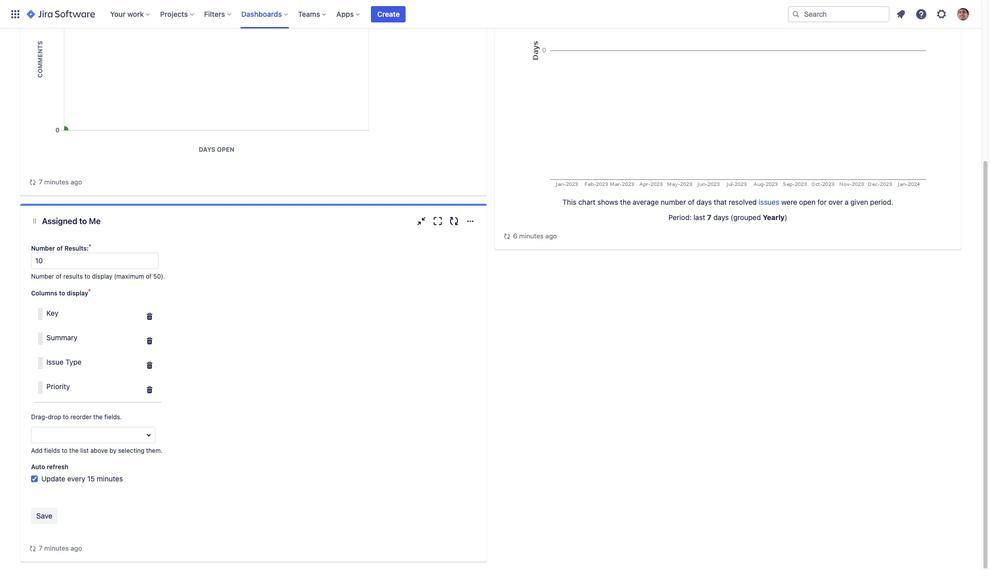 Task type: locate. For each thing, give the bounding box(es) containing it.
update every 15 minutes
[[41, 474, 123, 483]]

Search field
[[788, 6, 890, 22]]

type
[[65, 358, 82, 366]]

chart
[[578, 198, 596, 206]]

minimize assigned to me image
[[415, 215, 428, 227]]

auto refresh
[[31, 463, 68, 471]]

display left (maximum
[[92, 273, 112, 280]]

1 vertical spatial the
[[93, 413, 103, 421]]

None submit
[[31, 508, 58, 524]]

2 7 minutes ago from the top
[[39, 544, 82, 552]]

of left the 50).
[[146, 273, 152, 280]]

an arrow curved in a circular way on the button that refreshes the dashboard image inside assigned to me region
[[29, 545, 37, 553]]

7 minutes ago for an arrow curved in a circular way on the button that refreshes the dashboard image inside the assigned to me region
[[39, 544, 82, 552]]

apps button
[[333, 6, 364, 22]]

number
[[661, 198, 686, 206]]

this
[[563, 198, 576, 206]]

were
[[781, 198, 797, 206]]

1 number from the top
[[31, 245, 55, 252]]

2 vertical spatial the
[[69, 447, 79, 455]]

the left list
[[69, 447, 79, 455]]

0 vertical spatial 7 minutes ago
[[39, 178, 82, 186]]

7 minutes ago inside region
[[39, 178, 82, 186]]

7 minutes ago inside assigned to me region
[[39, 544, 82, 552]]

region
[[503, 0, 953, 242]]

issue type
[[46, 358, 82, 366]]

reorder
[[70, 413, 92, 421]]

selecting
[[118, 447, 144, 455]]

refresh
[[47, 463, 68, 471]]

number for number of results:
[[31, 245, 55, 252]]

display down results
[[67, 289, 88, 297]]

0 vertical spatial the
[[620, 198, 631, 206]]

0 vertical spatial days
[[697, 198, 712, 206]]

2 vertical spatial ago
[[71, 544, 82, 552]]

ago for an arrow curved in a circular way on the button that refreshes the dashboard image inside the 7 minutes ago region
[[71, 178, 82, 186]]

dashboards button
[[238, 6, 292, 22]]

ago inside region
[[71, 178, 82, 186]]

0 vertical spatial ago
[[71, 178, 82, 186]]

of left results
[[56, 273, 62, 280]]

1 an arrow curved in a circular way on the button that refreshes the dashboard image from the top
[[29, 178, 37, 186]]

minutes
[[44, 178, 69, 186], [519, 232, 544, 240], [97, 474, 123, 483], [44, 544, 69, 552]]

help image
[[915, 8, 928, 20]]

1 vertical spatial an arrow curved in a circular way on the button that refreshes the dashboard image
[[29, 545, 37, 553]]

maximize assigned to me image
[[432, 215, 444, 227]]

every
[[67, 474, 85, 483]]

6
[[513, 232, 517, 240]]

0 horizontal spatial display
[[67, 289, 88, 297]]

the for average
[[620, 198, 631, 206]]

2 horizontal spatial the
[[620, 198, 631, 206]]

to right results
[[84, 273, 90, 280]]

an arrow curved in a circular way on the button that refreshes the dashboard image inside 7 minutes ago region
[[29, 178, 37, 186]]

days
[[697, 198, 712, 206], [713, 213, 729, 222]]

work
[[127, 9, 144, 18]]

resolved
[[729, 198, 757, 206]]

None text field
[[31, 253, 158, 269], [31, 427, 155, 443], [31, 253, 158, 269], [31, 427, 155, 443]]

display
[[92, 273, 112, 280], [67, 289, 88, 297]]

50).
[[153, 273, 165, 280]]

banner containing your work
[[0, 0, 982, 29]]

jira software image
[[27, 8, 95, 20], [27, 8, 95, 20]]

days up last
[[697, 198, 712, 206]]

ago inside assigned to me region
[[71, 544, 82, 552]]

banner
[[0, 0, 982, 29]]

an arrow curved in a circular way on the button that refreshes the dashboard image
[[29, 178, 37, 186], [29, 545, 37, 553]]

0 horizontal spatial the
[[69, 447, 79, 455]]

search image
[[792, 10, 800, 18]]

)
[[785, 213, 787, 222]]

your work
[[110, 9, 144, 18]]

7
[[39, 178, 42, 186], [707, 213, 712, 222], [39, 544, 42, 552]]

to right drop
[[63, 413, 69, 421]]

1 horizontal spatial days
[[713, 213, 729, 222]]

number for number of results to display (maximum of 50).
[[31, 273, 54, 280]]

the
[[620, 198, 631, 206], [93, 413, 103, 421], [69, 447, 79, 455]]

number
[[31, 245, 55, 252], [31, 273, 54, 280]]

days down that
[[713, 213, 729, 222]]

your
[[110, 9, 126, 18]]

add
[[31, 447, 43, 455]]

primary element
[[6, 0, 788, 28]]

dashboards
[[241, 9, 282, 18]]

2 an arrow curved in a circular way on the button that refreshes the dashboard image from the top
[[29, 545, 37, 553]]

region containing this chart shows the average number of days that resolved
[[503, 0, 953, 242]]

15
[[87, 474, 95, 483]]

1 vertical spatial ago
[[545, 232, 557, 240]]

ago
[[71, 178, 82, 186], [545, 232, 557, 240], [71, 544, 82, 552]]

over
[[829, 198, 843, 206]]

create
[[377, 9, 400, 18]]

a
[[845, 198, 849, 206]]

7 inside assigned to me region
[[39, 544, 42, 552]]

period:
[[669, 213, 692, 222]]

last
[[694, 213, 705, 222]]

1 horizontal spatial the
[[93, 413, 103, 421]]

2 number from the top
[[31, 273, 54, 280]]

period: last 7 days (grouped yearly )
[[669, 213, 787, 222]]

to right columns
[[59, 289, 65, 297]]

0 horizontal spatial days
[[697, 198, 712, 206]]

projects
[[160, 9, 188, 18]]

1 horizontal spatial display
[[92, 273, 112, 280]]

number of results to display (maximum of 50).
[[31, 273, 165, 280]]

drop
[[48, 413, 61, 421]]

0 vertical spatial an arrow curved in a circular way on the button that refreshes the dashboard image
[[29, 178, 37, 186]]

refresh assigned to me image
[[448, 215, 460, 227]]

to
[[79, 217, 87, 226], [84, 273, 90, 280], [59, 289, 65, 297], [63, 413, 69, 421], [62, 447, 67, 455]]

0 vertical spatial number
[[31, 245, 55, 252]]

1 vertical spatial days
[[713, 213, 729, 222]]

the right shows
[[620, 198, 631, 206]]

7 minutes ago
[[39, 178, 82, 186], [39, 544, 82, 552]]

ago for an arrow curved in a circular way on the button that refreshes the dashboard icon
[[545, 232, 557, 240]]

shows
[[597, 198, 618, 206]]

of
[[688, 198, 695, 206], [57, 245, 63, 252], [56, 273, 62, 280], [146, 273, 152, 280]]

2 vertical spatial 7
[[39, 544, 42, 552]]

number up columns
[[31, 273, 54, 280]]

this chart shows the average number of days that resolved issues were open for over a given period.
[[563, 198, 893, 206]]

1 vertical spatial number
[[31, 273, 54, 280]]

1 7 minutes ago from the top
[[39, 178, 82, 186]]

0 vertical spatial 7
[[39, 178, 42, 186]]

the left fields.
[[93, 413, 103, 421]]

6 minutes ago
[[513, 232, 557, 240]]

assigned to me
[[42, 217, 101, 226]]

an arrow curved in a circular way on the button that refreshes the dashboard image for assigned to me region
[[29, 545, 37, 553]]

number down assigned
[[31, 245, 55, 252]]

1 vertical spatial 7 minutes ago
[[39, 544, 82, 552]]



Task type: vqa. For each thing, say whether or not it's contained in the screenshot.
7 to the bottom
yes



Task type: describe. For each thing, give the bounding box(es) containing it.
open
[[799, 198, 816, 206]]

none submit inside assigned to me region
[[31, 508, 58, 524]]

your work button
[[107, 6, 154, 22]]

average
[[633, 198, 659, 206]]

priority
[[46, 382, 70, 391]]

(grouped
[[731, 213, 761, 222]]

0 vertical spatial display
[[92, 273, 112, 280]]

filters
[[204, 9, 225, 18]]

teams
[[298, 9, 320, 18]]

me
[[89, 217, 101, 226]]

(maximum
[[114, 273, 144, 280]]

key
[[46, 309, 58, 317]]

teams button
[[295, 6, 330, 22]]

auto
[[31, 463, 45, 471]]

to right the fields on the bottom left
[[62, 447, 67, 455]]

above
[[90, 447, 108, 455]]

7 for 7 minutes ago region
[[39, 178, 42, 186]]

yearly
[[763, 213, 785, 222]]

results
[[63, 273, 83, 280]]

fields.
[[104, 413, 122, 421]]

assigned to me region
[[29, 236, 479, 554]]

ago for an arrow curved in a circular way on the button that refreshes the dashboard image inside the assigned to me region
[[71, 544, 82, 552]]

results:
[[64, 245, 89, 252]]

drag-
[[31, 413, 48, 421]]

Auto refresh checkbox
[[31, 474, 38, 484]]

1 vertical spatial display
[[67, 289, 88, 297]]

summary
[[46, 333, 78, 342]]

more actions for assigned to me gadget image
[[464, 215, 476, 227]]

7 minutes ago for an arrow curved in a circular way on the button that refreshes the dashboard image inside the 7 minutes ago region
[[39, 178, 82, 186]]

them.
[[146, 447, 163, 455]]

undefined generated chart image image
[[525, 0, 931, 190]]

projects button
[[157, 6, 198, 22]]

period.
[[870, 198, 893, 206]]

for
[[818, 198, 827, 206]]

fields
[[44, 447, 60, 455]]

an arrow curved in a circular way on the button that refreshes the dashboard image
[[503, 232, 511, 240]]

given
[[851, 198, 868, 206]]

apps
[[336, 9, 354, 18]]

of up last
[[688, 198, 695, 206]]

the for list
[[69, 447, 79, 455]]

columns
[[31, 289, 57, 297]]

create button
[[371, 6, 406, 22]]

assigned
[[42, 217, 77, 226]]

list
[[80, 447, 89, 455]]

7 minutes ago region
[[29, 0, 479, 188]]

drag-drop to reorder the fields.
[[31, 413, 122, 421]]

that
[[714, 198, 727, 206]]

notifications image
[[895, 8, 907, 20]]

columns to display
[[31, 289, 88, 297]]

7 for assigned to me region
[[39, 544, 42, 552]]

an arrow curved in a circular way on the button that refreshes the dashboard image for 7 minutes ago region
[[29, 178, 37, 186]]

update
[[41, 474, 65, 483]]

add fields to the list above by selecting them.
[[31, 447, 163, 455]]

minutes inside region
[[44, 178, 69, 186]]

issues link
[[759, 198, 779, 206]]

filters button
[[201, 6, 235, 22]]

by
[[109, 447, 116, 455]]

to left me on the top of page
[[79, 217, 87, 226]]

your profile and settings image
[[957, 8, 969, 20]]

appswitcher icon image
[[9, 8, 21, 20]]

1 vertical spatial 7
[[707, 213, 712, 222]]

number of results:
[[31, 245, 89, 252]]

issue
[[46, 358, 64, 366]]

issues
[[759, 198, 779, 206]]

settings image
[[936, 8, 948, 20]]

of left results:
[[57, 245, 63, 252]]



